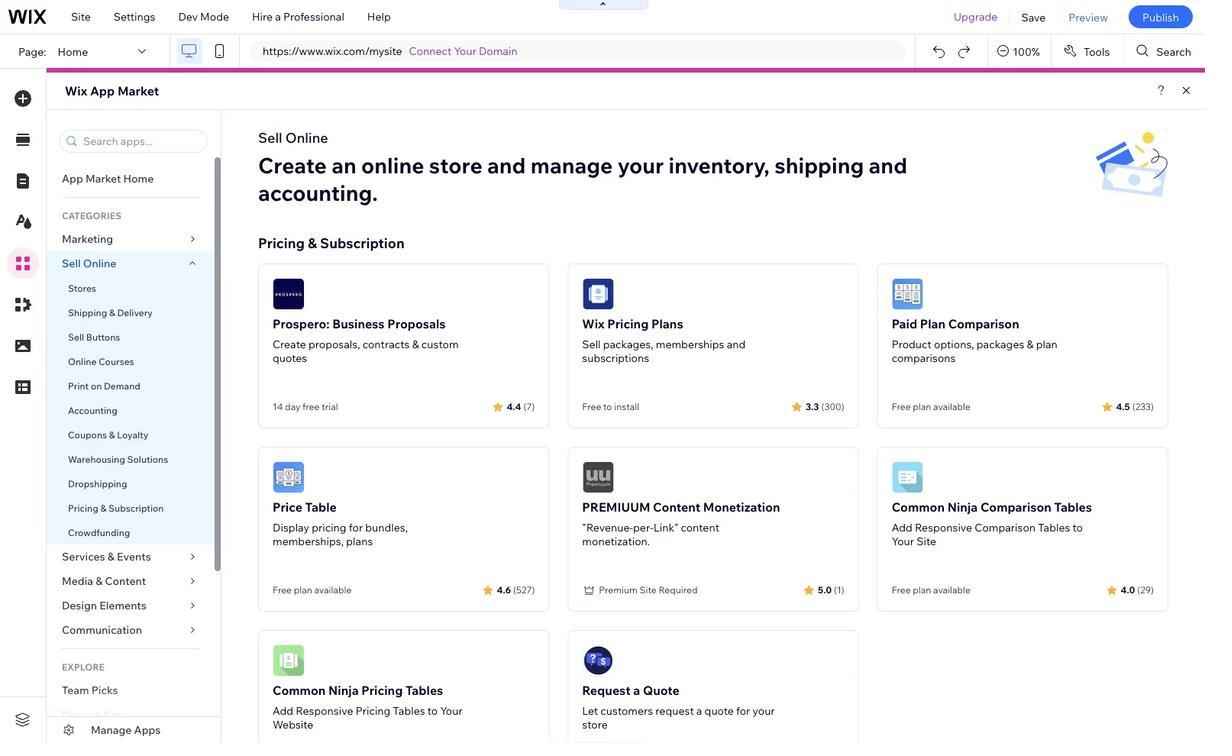 Task type: describe. For each thing, give the bounding box(es) containing it.
memberships,
[[273, 535, 344, 548]]

100%
[[1013, 44, 1040, 58]]

14
[[273, 401, 283, 412]]

your inside request a quote let customers request a quote for your store
[[753, 704, 775, 717]]

monetization
[[703, 499, 780, 515]]

let
[[582, 704, 598, 717]]

request a quote let customers request a quote for your store
[[582, 683, 775, 731]]

hire
[[252, 10, 273, 23]]

price
[[273, 499, 302, 515]]

shipping & delivery
[[68, 307, 153, 318]]

a for professional
[[275, 10, 281, 23]]

request
[[582, 683, 631, 698]]

an
[[332, 152, 356, 178]]

manage apps button
[[47, 717, 221, 743]]

plans
[[346, 535, 373, 548]]

connect
[[409, 44, 452, 58]]

available for table
[[314, 584, 352, 596]]

& inside paid plan comparison product options, packages & plan comparisons
[[1027, 338, 1034, 351]]

0 vertical spatial market
[[118, 83, 159, 99]]

price table display pricing for bundles, memberships, plans
[[273, 499, 408, 548]]

print on demand link
[[47, 373, 215, 398]]

(527)
[[513, 584, 535, 595]]

common ninja pricing tables add responsive pricing tables to your website
[[273, 683, 463, 731]]

services
[[62, 550, 105, 563]]

warehousing solutions link
[[47, 447, 215, 471]]

create inside prospero: business proposals create proposals, contracts & custom quotes
[[273, 338, 306, 351]]

quote
[[643, 683, 680, 698]]

2 horizontal spatial and
[[869, 152, 907, 178]]

wix pricing plans sell packages, memberships and subscriptions
[[582, 316, 746, 365]]

dev
[[178, 10, 198, 23]]

add for common ninja pricing tables
[[273, 704, 293, 717]]

your inside sell online create an online store and manage your inventory, shipping and accounting.
[[618, 152, 664, 178]]

(29)
[[1137, 584, 1154, 595]]

available for ninja
[[933, 584, 971, 596]]

newest apps link
[[47, 703, 215, 727]]

1 horizontal spatial site
[[640, 584, 657, 596]]

day
[[285, 401, 300, 412]]

manage
[[531, 152, 613, 178]]

1 vertical spatial home
[[123, 172, 154, 185]]

coupons
[[68, 429, 107, 440]]

2 horizontal spatial a
[[696, 704, 702, 717]]

search
[[1156, 44, 1191, 58]]

100% button
[[988, 34, 1051, 68]]

1 vertical spatial pricing & subscription
[[68, 502, 164, 514]]

& left delivery
[[109, 307, 115, 318]]

sell online create an online store and manage your inventory, shipping and accounting.
[[258, 129, 907, 206]]

media & content
[[62, 574, 146, 588]]

comparison for plan
[[948, 316, 1019, 331]]

sell buttons link
[[47, 325, 215, 349]]

free
[[302, 401, 320, 412]]

manage apps
[[91, 723, 161, 737]]

free for paid plan comparison
[[892, 401, 911, 412]]

comparison for ninja
[[980, 499, 1052, 515]]

crowdfunding
[[68, 527, 130, 538]]

& down accounting.
[[308, 234, 317, 251]]

sell for sell online create an online store and manage your inventory, shipping and accounting.
[[258, 129, 282, 146]]

online for sell online
[[83, 257, 116, 270]]

design elements link
[[47, 593, 215, 618]]

required
[[659, 584, 698, 596]]

free plan available for table
[[273, 584, 352, 596]]

publish
[[1142, 10, 1179, 23]]

dev mode
[[178, 10, 229, 23]]

dropshipping
[[68, 478, 127, 489]]

tools button
[[1051, 34, 1124, 68]]

and for store
[[487, 152, 526, 178]]

proposals,
[[308, 338, 360, 351]]

for inside price table display pricing for bundles, memberships, plans
[[349, 521, 363, 534]]

1 vertical spatial subscription
[[109, 502, 164, 514]]

communication
[[62, 623, 144, 637]]

wix app market
[[65, 83, 159, 99]]

and for memberships
[[727, 338, 746, 351]]

mode
[[200, 10, 229, 23]]

2 vertical spatial comparison
[[975, 521, 1036, 534]]

save
[[1021, 10, 1046, 23]]

install
[[614, 401, 639, 412]]

common for common ninja comparison tables
[[892, 499, 945, 515]]

shipping & delivery link
[[47, 300, 215, 325]]

team picks
[[62, 683, 118, 697]]

team
[[62, 683, 89, 697]]

paid plan comparison logo image
[[892, 278, 924, 310]]

bundles,
[[365, 521, 408, 534]]

free for price table
[[273, 584, 292, 596]]

product
[[892, 338, 932, 351]]

help
[[367, 10, 391, 23]]

options,
[[934, 338, 974, 351]]

14 day free trial
[[273, 401, 338, 412]]

settings
[[114, 10, 155, 23]]

publish button
[[1129, 5, 1193, 28]]

4.5
[[1116, 401, 1130, 412]]

free to install
[[582, 401, 639, 412]]

4.6
[[497, 584, 511, 595]]

display
[[273, 521, 309, 534]]

price table logo image
[[273, 461, 305, 493]]

& left events
[[107, 550, 114, 563]]

on
[[91, 380, 102, 391]]

coupons & loyalty
[[68, 429, 149, 440]]

explore
[[62, 661, 105, 672]]

delivery
[[117, 307, 153, 318]]

tools
[[1084, 44, 1110, 58]]

sell online link
[[47, 251, 215, 276]]

sell for sell online
[[62, 257, 81, 270]]

media
[[62, 574, 93, 588]]

preview button
[[1057, 0, 1119, 34]]

manage
[[91, 723, 132, 737]]

store inside sell online create an online store and manage your inventory, shipping and accounting.
[[429, 152, 482, 178]]

& right media
[[96, 574, 103, 588]]

warehousing solutions
[[68, 453, 168, 465]]

prospero: business proposals  logo image
[[273, 278, 305, 310]]

professional
[[283, 10, 344, 23]]

& inside prospero: business proposals create proposals, contracts & custom quotes
[[412, 338, 419, 351]]

sell for sell buttons
[[68, 331, 84, 343]]

apps for newest apps
[[103, 708, 129, 721]]

newest
[[62, 708, 100, 721]]

https://www.wix.com/mysite connect your domain
[[263, 44, 518, 58]]

request
[[655, 704, 694, 717]]

plan for common ninja comparison tables
[[913, 584, 931, 596]]

online courses
[[68, 355, 134, 367]]

app market home link
[[47, 166, 215, 191]]

0 vertical spatial to
[[603, 401, 612, 412]]

online for sell online create an online store and manage your inventory, shipping and accounting.
[[285, 129, 328, 146]]

premiuum content monetization logo image
[[582, 461, 614, 493]]



Task type: locate. For each thing, give the bounding box(es) containing it.
0 horizontal spatial and
[[487, 152, 526, 178]]

table
[[305, 499, 337, 515]]

app market home
[[62, 172, 154, 185]]

free plan available for ninja
[[892, 584, 971, 596]]

1 vertical spatial content
[[105, 574, 146, 588]]

sell
[[258, 129, 282, 146], [62, 257, 81, 270], [68, 331, 84, 343], [582, 338, 601, 351]]

https://www.wix.com/mysite
[[263, 44, 402, 58]]

for up "plans"
[[349, 521, 363, 534]]

subscriptions
[[582, 351, 649, 365]]

your right manage
[[618, 152, 664, 178]]

packages
[[977, 338, 1024, 351]]

ninja for comparison
[[947, 499, 978, 515]]

(1)
[[834, 584, 844, 595]]

sell inside the wix pricing plans sell packages, memberships and subscriptions
[[582, 338, 601, 351]]

1 vertical spatial market
[[85, 172, 121, 185]]

home down search apps... field
[[123, 172, 154, 185]]

to for common ninja comparison tables
[[1073, 521, 1083, 534]]

content up the link" at the bottom right of the page
[[653, 499, 700, 515]]

a for quote
[[633, 683, 640, 698]]

online up print
[[68, 355, 96, 367]]

1 horizontal spatial store
[[582, 718, 608, 731]]

4.4 (7)
[[507, 401, 535, 412]]

services & events link
[[47, 544, 215, 569]]

and right shipping at right
[[869, 152, 907, 178]]

marketing
[[62, 232, 113, 246]]

quotes
[[273, 351, 307, 365]]

1 horizontal spatial for
[[736, 704, 750, 717]]

app inside app market home link
[[62, 172, 83, 185]]

Search apps... field
[[79, 131, 202, 152]]

wix for wix app market
[[65, 83, 87, 99]]

premium
[[599, 584, 638, 596]]

marketing link
[[47, 227, 215, 251]]

and left manage
[[487, 152, 526, 178]]

plan inside paid plan comparison product options, packages & plan comparisons
[[1036, 338, 1058, 351]]

0 vertical spatial home
[[58, 44, 88, 58]]

app up search apps... field
[[90, 83, 115, 99]]

add up website
[[273, 704, 293, 717]]

1 horizontal spatial subscription
[[320, 234, 405, 251]]

free
[[582, 401, 601, 412], [892, 401, 911, 412], [273, 584, 292, 596], [892, 584, 911, 596]]

add inside common ninja pricing tables add responsive pricing tables to your website
[[273, 704, 293, 717]]

store
[[429, 152, 482, 178], [582, 718, 608, 731]]

available for plan
[[933, 401, 971, 412]]

2 vertical spatial to
[[427, 704, 438, 717]]

0 horizontal spatial store
[[429, 152, 482, 178]]

4.6 (527)
[[497, 584, 535, 595]]

2 vertical spatial a
[[696, 704, 702, 717]]

memberships
[[656, 338, 724, 351]]

sell inside sell online link
[[62, 257, 81, 270]]

and right memberships
[[727, 338, 746, 351]]

market
[[118, 83, 159, 99], [85, 172, 121, 185]]

free for common ninja comparison tables
[[892, 584, 911, 596]]

paid
[[892, 316, 917, 331]]

loyalty
[[117, 429, 149, 440]]

market up categories
[[85, 172, 121, 185]]

2 vertical spatial your
[[440, 704, 463, 717]]

& down proposals
[[412, 338, 419, 351]]

proposals
[[387, 316, 446, 331]]

responsive for comparison
[[915, 521, 972, 534]]

dropshipping link
[[47, 471, 215, 496]]

1 vertical spatial common
[[273, 683, 326, 698]]

free down comparisons
[[892, 401, 911, 412]]

"revenue-
[[582, 521, 633, 534]]

1 horizontal spatial content
[[653, 499, 700, 515]]

0 horizontal spatial add
[[273, 704, 293, 717]]

site down 'common ninja comparison tables logo'
[[917, 535, 936, 548]]

free right the (1)
[[892, 584, 911, 596]]

0 horizontal spatial home
[[58, 44, 88, 58]]

4.5 (233)
[[1116, 401, 1154, 412]]

a left quote
[[696, 704, 702, 717]]

1 vertical spatial ninja
[[328, 683, 359, 698]]

apps
[[103, 708, 129, 721], [134, 723, 161, 737]]

add for common ninja comparison tables
[[892, 521, 912, 534]]

1 horizontal spatial a
[[633, 683, 640, 698]]

0 vertical spatial pricing & subscription
[[258, 234, 405, 251]]

1 vertical spatial store
[[582, 718, 608, 731]]

your for common ninja comparison tables
[[892, 535, 914, 548]]

premiuum content monetization "revenue-per-link" content monetization.
[[582, 499, 780, 548]]

0 vertical spatial add
[[892, 521, 912, 534]]

0 vertical spatial comparison
[[948, 316, 1019, 331]]

0 vertical spatial responsive
[[915, 521, 972, 534]]

1 vertical spatial apps
[[134, 723, 161, 737]]

content up the elements
[[105, 574, 146, 588]]

common inside common ninja comparison tables add responsive comparison tables to your site
[[892, 499, 945, 515]]

subscription
[[320, 234, 405, 251], [109, 502, 164, 514]]

pricing & subscription down dropshipping link
[[68, 502, 164, 514]]

premium site required
[[599, 584, 698, 596]]

apps right 'manage'
[[134, 723, 161, 737]]

buttons
[[86, 331, 120, 343]]

design
[[62, 599, 97, 612]]

preview
[[1069, 10, 1108, 23]]

0 horizontal spatial a
[[275, 10, 281, 23]]

responsive up website
[[296, 704, 353, 717]]

1 vertical spatial online
[[83, 257, 116, 270]]

0 vertical spatial store
[[429, 152, 482, 178]]

0 vertical spatial ninja
[[947, 499, 978, 515]]

sell up subscriptions
[[582, 338, 601, 351]]

responsive inside common ninja pricing tables add responsive pricing tables to your website
[[296, 704, 353, 717]]

responsive for pricing
[[296, 704, 353, 717]]

1 vertical spatial add
[[273, 704, 293, 717]]

& right 'packages' in the right top of the page
[[1027, 338, 1034, 351]]

1 horizontal spatial ninja
[[947, 499, 978, 515]]

0 vertical spatial a
[[275, 10, 281, 23]]

1 horizontal spatial common
[[892, 499, 945, 515]]

1 horizontal spatial your
[[753, 704, 775, 717]]

stores link
[[47, 276, 215, 300]]

online down "marketing"
[[83, 257, 116, 270]]

design elements
[[62, 599, 147, 612]]

common down 'common ninja comparison tables logo'
[[892, 499, 945, 515]]

0 horizontal spatial site
[[71, 10, 91, 23]]

0 vertical spatial content
[[653, 499, 700, 515]]

1 horizontal spatial home
[[123, 172, 154, 185]]

for right quote
[[736, 704, 750, 717]]

0 horizontal spatial common
[[273, 683, 326, 698]]

to inside common ninja comparison tables add responsive comparison tables to your site
[[1073, 521, 1083, 534]]

0 horizontal spatial apps
[[103, 708, 129, 721]]

1 horizontal spatial add
[[892, 521, 912, 534]]

comparison inside paid plan comparison product options, packages & plan comparisons
[[948, 316, 1019, 331]]

1 vertical spatial for
[[736, 704, 750, 717]]

stores
[[68, 282, 96, 294]]

0 horizontal spatial responsive
[[296, 704, 353, 717]]

sell up stores
[[62, 257, 81, 270]]

common inside common ninja pricing tables add responsive pricing tables to your website
[[273, 683, 326, 698]]

free for wix pricing plans
[[582, 401, 601, 412]]

to for common ninja pricing tables
[[427, 704, 438, 717]]

link"
[[653, 521, 678, 534]]

add inside common ninja comparison tables add responsive comparison tables to your site
[[892, 521, 912, 534]]

and inside the wix pricing plans sell packages, memberships and subscriptions
[[727, 338, 746, 351]]

1 vertical spatial to
[[1073, 521, 1083, 534]]

sell inside sell buttons link
[[68, 331, 84, 343]]

0 horizontal spatial wix
[[65, 83, 87, 99]]

responsive inside common ninja comparison tables add responsive comparison tables to your site
[[915, 521, 972, 534]]

wix for wix pricing plans sell packages, memberships and subscriptions
[[582, 316, 605, 331]]

common for common ninja pricing tables
[[273, 683, 326, 698]]

plan for paid plan comparison
[[913, 401, 931, 412]]

a
[[275, 10, 281, 23], [633, 683, 640, 698], [696, 704, 702, 717]]

store right online
[[429, 152, 482, 178]]

your inside common ninja comparison tables add responsive comparison tables to your site
[[892, 535, 914, 548]]

ninja inside common ninja comparison tables add responsive comparison tables to your site
[[947, 499, 978, 515]]

store down the let
[[582, 718, 608, 731]]

home up wix app market on the top
[[58, 44, 88, 58]]

0 horizontal spatial app
[[62, 172, 83, 185]]

1 vertical spatial wix
[[582, 316, 605, 331]]

5.0
[[818, 584, 832, 595]]

add down 'common ninja comparison tables logo'
[[892, 521, 912, 534]]

your inside common ninja pricing tables add responsive pricing tables to your website
[[440, 704, 463, 717]]

pricing
[[312, 521, 346, 534]]

team picks link
[[47, 678, 215, 703]]

1 vertical spatial your
[[753, 704, 775, 717]]

plans
[[651, 316, 683, 331]]

to inside common ninja pricing tables add responsive pricing tables to your website
[[427, 704, 438, 717]]

custom
[[421, 338, 459, 351]]

premiuum
[[582, 499, 650, 515]]

subscription down accounting.
[[320, 234, 405, 251]]

to
[[603, 401, 612, 412], [1073, 521, 1083, 534], [427, 704, 438, 717]]

common
[[892, 499, 945, 515], [273, 683, 326, 698]]

5.0 (1)
[[818, 584, 844, 595]]

2 horizontal spatial to
[[1073, 521, 1083, 534]]

0 vertical spatial apps
[[103, 708, 129, 721]]

subscription down dropshipping link
[[109, 502, 164, 514]]

print
[[68, 380, 89, 391]]

3.3 (300)
[[806, 401, 844, 412]]

1 horizontal spatial responsive
[[915, 521, 972, 534]]

wix pricing plans logo image
[[582, 278, 614, 310]]

plan for price table
[[294, 584, 312, 596]]

1 horizontal spatial pricing & subscription
[[258, 234, 405, 251]]

& up "crowdfunding"
[[100, 502, 106, 514]]

services & events
[[62, 550, 151, 563]]

and
[[487, 152, 526, 178], [869, 152, 907, 178], [727, 338, 746, 351]]

1 horizontal spatial and
[[727, 338, 746, 351]]

search button
[[1124, 34, 1205, 68]]

sell up accounting.
[[258, 129, 282, 146]]

events
[[117, 550, 151, 563]]

common down common ninja pricing tables logo at the bottom of page
[[273, 683, 326, 698]]

warehousing
[[68, 453, 125, 465]]

a up customers
[[633, 683, 640, 698]]

0 horizontal spatial ninja
[[328, 683, 359, 698]]

3.3
[[806, 401, 819, 412]]

for inside request a quote let customers request a quote for your store
[[736, 704, 750, 717]]

1 horizontal spatial app
[[90, 83, 115, 99]]

0 horizontal spatial pricing & subscription
[[68, 502, 164, 514]]

create up quotes
[[273, 338, 306, 351]]

crowdfunding link
[[47, 520, 215, 544]]

responsive down 'common ninja comparison tables logo'
[[915, 521, 972, 534]]

create up accounting.
[[258, 152, 327, 178]]

pricing
[[258, 234, 305, 251], [607, 316, 649, 331], [68, 502, 98, 514], [361, 683, 403, 698], [356, 704, 391, 717]]

website
[[273, 718, 313, 731]]

content
[[681, 521, 719, 534]]

free plan available for plan
[[892, 401, 971, 412]]

pricing & subscription down accounting.
[[258, 234, 405, 251]]

0 vertical spatial app
[[90, 83, 115, 99]]

common ninja comparison tables logo image
[[892, 461, 924, 493]]

1 vertical spatial a
[[633, 683, 640, 698]]

wix inside the wix pricing plans sell packages, memberships and subscriptions
[[582, 316, 605, 331]]

ninja inside common ninja pricing tables add responsive pricing tables to your website
[[328, 683, 359, 698]]

2 horizontal spatial site
[[917, 535, 936, 548]]

online inside sell online create an online store and manage your inventory, shipping and accounting.
[[285, 129, 328, 146]]

common ninja pricing tables logo image
[[273, 645, 305, 677]]

site left settings
[[71, 10, 91, 23]]

2 vertical spatial online
[[68, 355, 96, 367]]

apps up 'manage'
[[103, 708, 129, 721]]

1 vertical spatial responsive
[[296, 704, 353, 717]]

your
[[618, 152, 664, 178], [753, 704, 775, 717]]

sell down shipping
[[68, 331, 84, 343]]

apps inside manage apps button
[[134, 723, 161, 737]]

0 vertical spatial create
[[258, 152, 327, 178]]

0 vertical spatial site
[[71, 10, 91, 23]]

free left install in the bottom right of the page
[[582, 401, 601, 412]]

print on demand
[[68, 380, 140, 391]]

online up accounting.
[[285, 129, 328, 146]]

1 horizontal spatial apps
[[134, 723, 161, 737]]

inventory,
[[669, 152, 770, 178]]

your right quote
[[753, 704, 775, 717]]

0 horizontal spatial to
[[427, 704, 438, 717]]

create inside sell online create an online store and manage your inventory, shipping and accounting.
[[258, 152, 327, 178]]

apps for manage apps
[[134, 723, 161, 737]]

site right premium
[[640, 584, 657, 596]]

content
[[653, 499, 700, 515], [105, 574, 146, 588]]

0 vertical spatial common
[[892, 499, 945, 515]]

ninja for pricing
[[328, 683, 359, 698]]

0 vertical spatial your
[[618, 152, 664, 178]]

prospero: business proposals create proposals, contracts & custom quotes
[[273, 316, 459, 365]]

(233)
[[1132, 401, 1154, 412]]

1 horizontal spatial wix
[[582, 316, 605, 331]]

pricing inside the wix pricing plans sell packages, memberships and subscriptions
[[607, 316, 649, 331]]

0 horizontal spatial content
[[105, 574, 146, 588]]

0 horizontal spatial subscription
[[109, 502, 164, 514]]

0 horizontal spatial for
[[349, 521, 363, 534]]

1 vertical spatial app
[[62, 172, 83, 185]]

a right hire
[[275, 10, 281, 23]]

free down memberships,
[[273, 584, 292, 596]]

prospero:
[[273, 316, 330, 331]]

sell online
[[62, 257, 116, 270]]

(300)
[[821, 401, 844, 412]]

per-
[[633, 521, 653, 534]]

1 vertical spatial site
[[917, 535, 936, 548]]

store inside request a quote let customers request a quote for your store
[[582, 718, 608, 731]]

trial
[[322, 401, 338, 412]]

1 horizontal spatial to
[[603, 401, 612, 412]]

1 vertical spatial comparison
[[980, 499, 1052, 515]]

0 vertical spatial for
[[349, 521, 363, 534]]

content inside premiuum content monetization "revenue-per-link" content monetization.
[[653, 499, 700, 515]]

elements
[[99, 599, 147, 612]]

& left loyalty
[[109, 429, 115, 440]]

accounting
[[68, 404, 117, 416]]

1 vertical spatial create
[[273, 338, 306, 351]]

upgrade
[[954, 10, 998, 23]]

site inside common ninja comparison tables add responsive comparison tables to your site
[[917, 535, 936, 548]]

sell inside sell online create an online store and manage your inventory, shipping and accounting.
[[258, 129, 282, 146]]

market up search apps... field
[[118, 83, 159, 99]]

0 horizontal spatial your
[[618, 152, 664, 178]]

free plan available
[[892, 401, 971, 412], [273, 584, 352, 596], [892, 584, 971, 596]]

0 vertical spatial online
[[285, 129, 328, 146]]

domain
[[479, 44, 518, 58]]

app up categories
[[62, 172, 83, 185]]

0 vertical spatial your
[[454, 44, 476, 58]]

your for common ninja pricing tables
[[440, 704, 463, 717]]

0 vertical spatial subscription
[[320, 234, 405, 251]]

2 vertical spatial site
[[640, 584, 657, 596]]

1 vertical spatial your
[[892, 535, 914, 548]]

request a quote logo image
[[582, 645, 614, 677]]

courses
[[99, 355, 134, 367]]

your
[[454, 44, 476, 58], [892, 535, 914, 548], [440, 704, 463, 717]]

contracts
[[363, 338, 410, 351]]

0 vertical spatial wix
[[65, 83, 87, 99]]

apps inside newest apps link
[[103, 708, 129, 721]]



Task type: vqa. For each thing, say whether or not it's contained in the screenshot.
Pricing's NINJA
yes



